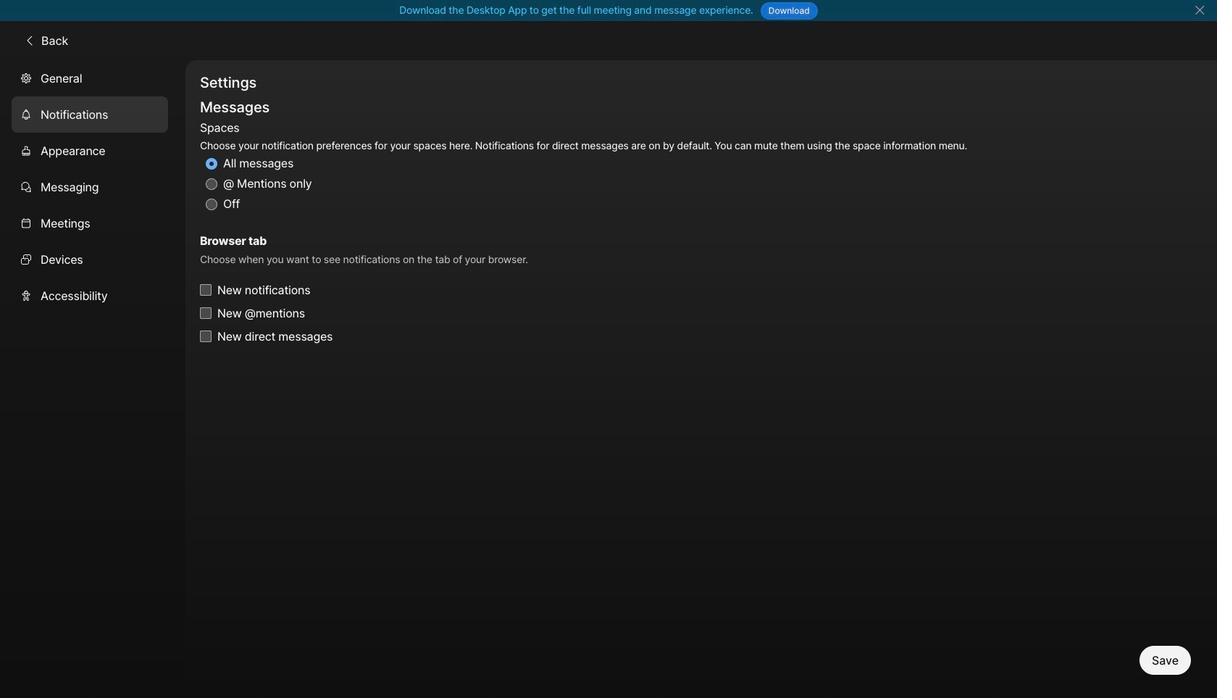 Task type: describe. For each thing, give the bounding box(es) containing it.
devices tab
[[12, 241, 168, 277]]

meetings tab
[[12, 205, 168, 241]]



Task type: locate. For each thing, give the bounding box(es) containing it.
option group
[[200, 118, 968, 215]]

@ Mentions only radio
[[206, 178, 217, 190]]

Off radio
[[206, 199, 217, 210]]

All messages radio
[[206, 158, 217, 170]]

appearance tab
[[12, 132, 168, 169]]

cancel_16 image
[[1195, 4, 1206, 16]]

messaging tab
[[12, 169, 168, 205]]

accessibility tab
[[12, 277, 168, 314]]

general tab
[[12, 60, 168, 96]]

settings navigation
[[0, 60, 186, 698]]

notifications tab
[[12, 96, 168, 132]]



Task type: vqa. For each thing, say whether or not it's contained in the screenshot.
All messages radio
yes



